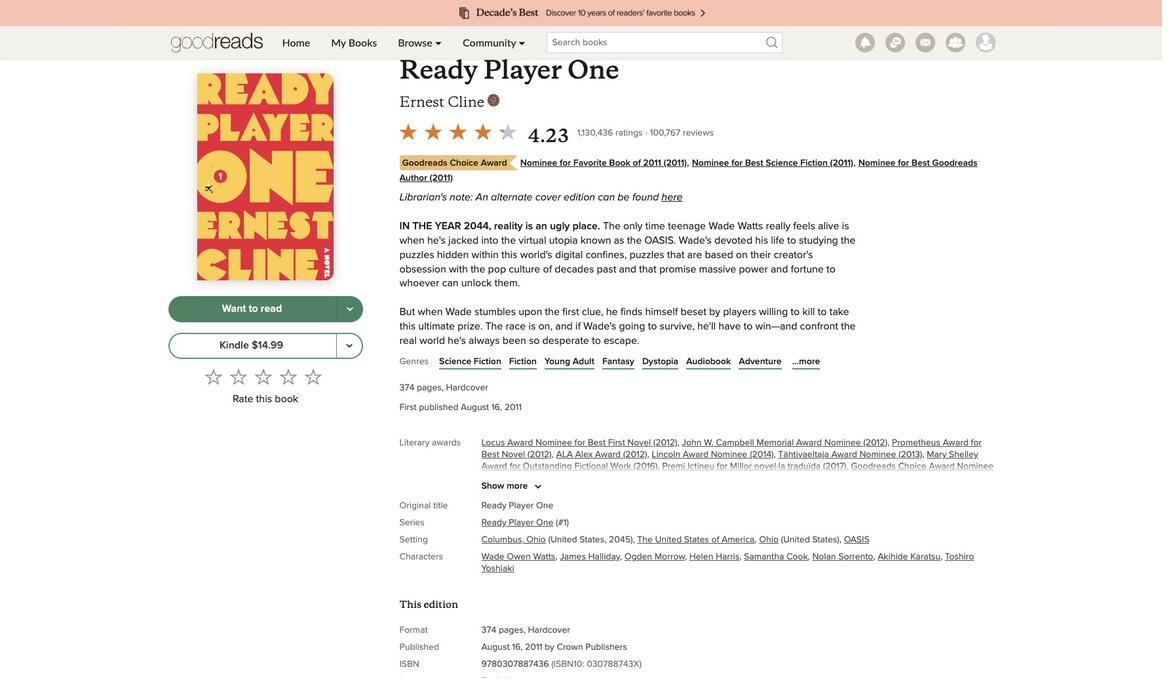 Task type: describe. For each thing, give the bounding box(es) containing it.
2 vertical spatial the
[[638, 536, 653, 545]]

1 ( from the left
[[549, 536, 551, 545]]

goodreads inside nominee for best goodreads author (2011)
[[933, 159, 978, 168]]

book
[[275, 394, 298, 405]]

1 united from the left
[[551, 536, 578, 545]]

hidden
[[437, 250, 469, 260]]

and down creator's
[[771, 264, 789, 275]]

wade's inside the only time teenage wade watts really feels alive is when he's jacked into the virtual utopia known as the oasis. wade's devoted his life to studying the puzzles hidden within this world's digital confines, puzzles that are based on their creator's obsession with the pop culture of decades past and that promise massive power and fortune to whoever can unlock them.
[[679, 235, 712, 246]]

samantha cook link
[[745, 553, 808, 562]]

halliday
[[589, 553, 620, 562]]

100,767 reviews
[[651, 129, 714, 138]]

cook
[[787, 553, 808, 562]]

▾ for community ▾
[[519, 36, 526, 49]]

awards
[[432, 439, 461, 448]]

#1
[[516, 37, 534, 54]]

confines,
[[586, 250, 627, 260]]

samantha
[[745, 553, 785, 562]]

ready up ernest cline
[[400, 54, 478, 86]]

the
[[413, 221, 432, 231]]

fiction down been
[[510, 358, 537, 367]]

real
[[400, 336, 417, 346]]

(isbn10:
[[552, 660, 585, 670]]

win—and
[[756, 321, 798, 332]]

1 ) from the left
[[631, 536, 633, 545]]

(2012) up outstanding
[[526, 451, 552, 460]]

book inside , premi ictineu for millor novel·la traduïda (2017) , goodreads choice award nominee for science fiction and for favorite book
[[624, 474, 645, 483]]

2011 inside nominee for favorite book of 2011 (2011) , nominee for best science fiction (2011) ,
[[644, 159, 662, 168]]

really
[[766, 221, 791, 231]]

rate 4 out of 5 image
[[280, 369, 297, 386]]

the united states of america link
[[638, 536, 755, 545]]

(2012) up lincoln
[[654, 439, 678, 448]]

1 vertical spatial pages,
[[499, 626, 526, 636]]

fiction down always
[[474, 358, 502, 367]]

0 horizontal spatial goodreads
[[402, 159, 448, 168]]

show more
[[482, 482, 531, 492]]

for best translated novel
[[482, 474, 993, 495]]

tähtivaeltaja
[[779, 451, 830, 460]]

ready player one #1 ready player one
[[400, 37, 620, 86]]

fiction link
[[510, 356, 537, 369]]

setting
[[400, 536, 428, 545]]

for inside "mary shelley award for outstanding fictional work"
[[510, 462, 521, 472]]

home
[[282, 36, 310, 49]]

science fiction link
[[440, 356, 502, 369]]

0 horizontal spatial first
[[400, 403, 417, 413]]

profile image for test dummy. image
[[976, 33, 996, 52]]

0 vertical spatial 374 pages, hardcover
[[400, 384, 489, 393]]

young adult link
[[545, 356, 595, 369]]

beset
[[681, 307, 707, 318]]

james
[[560, 553, 586, 562]]

known
[[581, 235, 612, 246]]

nominee inside nominee for best goodreads author (2011)
[[859, 159, 896, 168]]

this
[[400, 599, 422, 611]]

2045
[[609, 536, 631, 545]]

nominee inside , premi ictineu for millor novel·la traduïda (2017) , goodreads choice award nominee for science fiction and for favorite book
[[958, 462, 994, 472]]

0 horizontal spatial 374
[[400, 384, 415, 393]]

he's inside but when wade stumbles upon the first clue, he finds himself beset by players willing to kill to take this ultimate prize. the race is on, and if wade's going to survive, he'll have to win—and confront the real world he's always been so desperate to escape.
[[448, 336, 466, 346]]

the down take
[[842, 321, 856, 332]]

2 horizontal spatial novel
[[628, 439, 651, 448]]

the up the on,
[[545, 307, 560, 318]]

unlock
[[462, 278, 492, 289]]

obsession
[[400, 264, 447, 275]]

goodreads author image
[[487, 94, 500, 107]]

columbus,
[[482, 536, 525, 545]]

top genres for this book element
[[400, 354, 995, 375]]

0 vertical spatial pages,
[[417, 384, 444, 393]]

but
[[400, 307, 415, 318]]

nominee for best science fiction (2011) link
[[692, 157, 854, 168]]

2 vertical spatial wade
[[482, 553, 505, 562]]

published
[[419, 403, 459, 413]]

prometheus
[[893, 439, 941, 448]]

dystopia
[[643, 358, 679, 367]]

(2013)
[[899, 451, 923, 460]]

yoshiaki
[[482, 565, 515, 574]]

1 vertical spatial hardcover
[[528, 626, 571, 636]]

to right 'kill'
[[818, 307, 827, 318]]

clue,
[[582, 307, 604, 318]]

0 horizontal spatial edition
[[424, 599, 459, 611]]

original title
[[400, 502, 448, 511]]

campbell
[[716, 439, 755, 448]]

shelley
[[950, 451, 979, 460]]

award up (2017)
[[832, 451, 858, 460]]

1 vertical spatial first
[[608, 439, 626, 448]]

for inside for best novel
[[972, 439, 982, 448]]

have
[[719, 321, 741, 332]]

nominee for favorite book of 2011 (2011) link
[[521, 157, 687, 168]]

jacked
[[449, 235, 479, 246]]

2 states from the left
[[685, 536, 710, 545]]

want to read button
[[168, 296, 337, 323]]

crown
[[557, 643, 584, 653]]

he'll
[[698, 321, 716, 332]]

home image
[[171, 26, 263, 59]]

100,767
[[651, 129, 681, 138]]

kill
[[803, 307, 816, 318]]

in the year 2044, reality is an ugly place.
[[400, 221, 601, 231]]

show
[[482, 482, 505, 492]]

1,130,436
[[578, 129, 614, 138]]

ernest
[[400, 93, 445, 111]]

wade's inside but when wade stumbles upon the first clue, he finds himself beset by players willing to kill to take this ultimate prize. the race is on, and if wade's going to survive, he'll have to win—and confront the real world he's always been so desperate to escape.
[[584, 321, 617, 332]]

himself
[[646, 307, 678, 318]]

player down community ▾
[[484, 54, 562, 86]]

rate this book
[[233, 394, 298, 405]]

fiction inside , premi ictineu for millor novel·la traduïda (2017) , goodreads choice award nominee for science fiction and for favorite book
[[529, 474, 556, 483]]

august 16, 2011 by crown publishers
[[482, 643, 628, 653]]

been
[[503, 336, 527, 346]]

he's inside the only time teenage wade watts really feels alive is when he's jacked into the virtual utopia known as the oasis. wade's devoted his life to studying the puzzles hidden within this world's digital confines, puzzles that are based on their creator's obsession with the pop culture of decades past and that promise massive power and fortune to whoever can unlock them.
[[428, 235, 446, 246]]

to right life
[[788, 235, 797, 246]]

premi
[[663, 462, 686, 472]]

nominee for best goodreads author (2011)
[[400, 159, 978, 183]]

0 vertical spatial august
[[461, 403, 489, 413]]

on
[[736, 250, 748, 260]]

rate this book element
[[168, 365, 363, 410]]

2044,
[[464, 221, 492, 231]]

1 states from the left
[[580, 536, 605, 545]]

choice inside , premi ictineu for millor novel·la traduïda (2017) , goodreads choice award nominee for science fiction and for favorite book
[[899, 462, 927, 472]]

rate 2 out of 5 image
[[230, 369, 247, 386]]

1 ohio from the left
[[527, 536, 546, 545]]

wade inside but when wade stumbles upon the first clue, he finds himself beset by players willing to kill to take this ultimate prize. the race is on, and if wade's going to survive, he'll have to win—and confront the real world he's always been so desperate to escape.
[[446, 307, 472, 318]]

to inside button
[[249, 304, 258, 314]]

columbus, ohio link
[[482, 536, 546, 545]]

ogden morrow link
[[625, 553, 685, 562]]

science inside nominee for favorite book of 2011 (2011) , nominee for best science fiction (2011) ,
[[766, 159, 799, 168]]

0 horizontal spatial this
[[256, 394, 272, 405]]

(2012) up seiun on the right bottom
[[864, 439, 888, 448]]

ready player one
[[482, 502, 554, 511]]

award right locus
[[508, 439, 534, 448]]

player for ready player one
[[509, 502, 534, 511]]

series
[[400, 519, 425, 528]]

, premi ictineu for millor novel·la traduïda (2017) , goodreads choice award nominee for science fiction and for favorite book
[[482, 462, 994, 483]]

to right fortune
[[827, 264, 836, 275]]

of inside the only time teenage wade watts really feels alive is when he's jacked into the virtual utopia known as the oasis. wade's devoted his life to studying the puzzles hidden within this world's digital confines, puzzles that are based on their creator's obsession with the pop culture of decades past and that promise massive power and fortune to whoever can unlock them.
[[543, 264, 552, 275]]

1 vertical spatial by
[[545, 643, 555, 653]]

award up tähtivaeltaja
[[797, 439, 823, 448]]

0 horizontal spatial watts
[[534, 553, 556, 562]]

1 horizontal spatial 16,
[[512, 643, 523, 653]]

millor
[[730, 462, 752, 472]]

outstanding
[[523, 462, 572, 472]]

星雲賞
[[913, 474, 941, 483]]

when inside the only time teenage wade watts really feels alive is when he's jacked into the virtual utopia known as the oasis. wade's devoted his life to studying the puzzles hidden within this world's digital confines, puzzles that are based on their creator's obsession with the pop culture of decades past and that promise massive power and fortune to whoever can unlock them.
[[400, 235, 425, 246]]

format
[[400, 626, 428, 636]]

1 vertical spatial 374 pages, hardcover
[[482, 626, 571, 636]]

1 vertical spatial 374
[[482, 626, 497, 636]]

award down the john
[[683, 451, 709, 460]]

book title: ready player one element
[[400, 54, 620, 86]]

read
[[261, 304, 282, 314]]

goodreads choice award
[[402, 159, 508, 168]]

favorite inside nominee for favorite book of 2011 (2011) , nominee for best science fiction (2011) ,
[[574, 159, 607, 168]]

cover
[[536, 192, 561, 203]]

published
[[400, 643, 439, 653]]

0 horizontal spatial that
[[640, 264, 657, 275]]

adventure link
[[739, 356, 782, 369]]

ictineu
[[688, 462, 715, 472]]

to down "players"
[[744, 321, 753, 332]]

2 vertical spatial of
[[712, 536, 720, 545]]

studying
[[800, 235, 839, 246]]

one down most popular books of the past decade image
[[568, 54, 620, 86]]

best inside nominee for favorite book of 2011 (2011) , nominee for best science fiction (2011) ,
[[746, 159, 764, 168]]

9780307887436
[[482, 660, 549, 670]]

and inside but when wade stumbles upon the first clue, he finds himself beset by players willing to kill to take this ultimate prize. the race is on, and if wade's going to survive, he'll have to win—and confront the real world he's always been so desperate to escape.
[[556, 321, 573, 332]]

ready for ready player one #1 ready player one
[[400, 37, 440, 54]]

rate 1 out of 5 image
[[205, 369, 222, 386]]

award inside , premi ictineu for millor novel·la traduïda (2017) , goodreads choice award nominee for science fiction and for favorite book
[[930, 462, 955, 472]]

and right past
[[620, 264, 637, 275]]

the up unlock
[[471, 264, 486, 275]]

award up work
[[595, 451, 621, 460]]

ultimate
[[419, 321, 455, 332]]

the only time teenage wade watts really feels alive is when he's jacked into the virtual utopia known as the oasis. wade's devoted his life to studying the puzzles hidden within this world's digital confines, puzzles that are based on their creator's obsession with the pop culture of decades past and that promise massive power and fortune to whoever can unlock them.
[[400, 221, 856, 289]]

time
[[646, 221, 666, 231]]

wade inside the only time teenage wade watts really feels alive is when he's jacked into the virtual utopia known as the oasis. wade's devoted his life to studying the puzzles hidden within this world's digital confines, puzzles that are based on their creator's obsession with the pop culture of decades past and that promise massive power and fortune to whoever can unlock them.
[[709, 221, 736, 231]]

one for ready player one (#1)
[[537, 519, 554, 528]]

with
[[449, 264, 468, 275]]

(2016)
[[632, 462, 658, 472]]

the down reality
[[502, 235, 516, 246]]

2 united from the left
[[656, 536, 682, 545]]



Task type: vqa. For each thing, say whether or not it's contained in the screenshot.
OASIS
yes



Task type: locate. For each thing, give the bounding box(es) containing it.
august right published
[[461, 403, 489, 413]]

2 horizontal spatial goodreads
[[933, 159, 978, 168]]

2011 up 9780307887436
[[525, 643, 543, 653]]

past
[[597, 264, 617, 275]]

) up ogden
[[631, 536, 633, 545]]

0 horizontal spatial hardcover
[[446, 384, 489, 393]]

the right studying
[[841, 235, 856, 246]]

(2011) inside nominee for best goodreads author (2011)
[[430, 174, 453, 183]]

by up he'll
[[710, 307, 721, 318]]

0 vertical spatial first
[[400, 403, 417, 413]]

2 ( from the left
[[782, 536, 784, 545]]

novel down locus
[[502, 451, 526, 460]]

0 horizontal spatial he's
[[428, 235, 446, 246]]

characters
[[400, 553, 443, 562]]

0 vertical spatial watts
[[738, 221, 764, 231]]

first
[[563, 307, 580, 318]]

0 horizontal spatial ohio
[[527, 536, 546, 545]]

take
[[830, 307, 850, 318]]

an
[[476, 192, 489, 203]]

favorite down the fictional
[[589, 474, 622, 483]]

alternate
[[491, 192, 533, 203]]

2011 up locus
[[505, 403, 522, 413]]

can left be
[[598, 192, 615, 203]]

nolan sorrento link
[[813, 553, 874, 562]]

1 horizontal spatial of
[[633, 159, 641, 168]]

rate 3 out of 5 image
[[255, 369, 272, 386]]

0 vertical spatial 374
[[400, 384, 415, 393]]

1 vertical spatial watts
[[534, 553, 556, 562]]

1 vertical spatial 16,
[[512, 643, 523, 653]]

0 vertical spatial of
[[633, 159, 641, 168]]

2 vertical spatial 2011
[[525, 643, 543, 653]]

0 horizontal spatial choice
[[450, 159, 479, 168]]

promise
[[660, 264, 697, 275]]

1 horizontal spatial 2011
[[525, 643, 543, 653]]

1 horizontal spatial can
[[598, 192, 615, 203]]

prometheus award
[[893, 439, 969, 448]]

when inside but when wade stumbles upon the first clue, he finds himself beset by players willing to kill to take this ultimate prize. the race is on, and if wade's going to survive, he'll have to win—and confront the real world he's always been so desperate to escape.
[[418, 307, 443, 318]]

player right the browse ▾
[[443, 37, 484, 54]]

(2011) up alive
[[831, 159, 854, 168]]

2 horizontal spatial science
[[766, 159, 799, 168]]

life
[[771, 235, 785, 246]]

1 puzzles from the left
[[400, 250, 435, 260]]

novel
[[628, 439, 651, 448], [502, 451, 526, 460], [546, 486, 570, 495]]

survive,
[[660, 321, 695, 332]]

wade up devoted
[[709, 221, 736, 231]]

3 united from the left
[[784, 536, 811, 545]]

john
[[682, 439, 702, 448]]

0 horizontal spatial the
[[486, 321, 503, 332]]

▾
[[435, 36, 442, 49], [519, 36, 526, 49]]

player down ready player one
[[509, 519, 534, 528]]

one left (#1)
[[537, 519, 554, 528]]

novel·la
[[755, 462, 786, 472]]

▾ for browse ▾
[[435, 36, 442, 49]]

0 vertical spatial 16,
[[492, 403, 502, 413]]

1 horizontal spatial (2011)
[[664, 159, 687, 168]]

adult
[[573, 358, 595, 367]]

wade up prize.
[[446, 307, 472, 318]]

player for ready player one #1 ready player one
[[443, 37, 484, 54]]

states up james halliday link
[[580, 536, 605, 545]]

book inside nominee for favorite book of 2011 (2011) , nominee for best science fiction (2011) ,
[[610, 159, 631, 168]]

0 vertical spatial wade
[[709, 221, 736, 231]]

and down outstanding
[[558, 474, 574, 483]]

16, up 9780307887436
[[512, 643, 523, 653]]

rating 4.23 out of 5 image
[[396, 119, 520, 144]]

is right alive
[[843, 221, 850, 231]]

confront
[[801, 321, 839, 332]]

and inside , premi ictineu for millor novel·la traduïda (2017) , goodreads choice award nominee for science fiction and for favorite book
[[558, 474, 574, 483]]

novel inside for best novel
[[502, 451, 526, 460]]

favorite
[[574, 159, 607, 168], [589, 474, 622, 483]]

the inside the only time teenage wade watts really feels alive is when he's jacked into the virtual utopia known as the oasis. wade's devoted his life to studying the puzzles hidden within this world's digital confines, puzzles that are based on their creator's obsession with the pop culture of decades past and that promise massive power and fortune to whoever can unlock them.
[[603, 221, 621, 231]]

locus award nominee for best first novel (2012) , john w. campbell memorial award nominee (2012) ,
[[482, 439, 893, 448]]

wade's down the clue,
[[584, 321, 617, 332]]

united
[[551, 536, 578, 545], [656, 536, 682, 545], [784, 536, 811, 545]]

one for ready player one
[[537, 502, 554, 511]]

0 vertical spatial favorite
[[574, 159, 607, 168]]

prize.
[[458, 321, 483, 332]]

edition right this
[[424, 599, 459, 611]]

1 vertical spatial when
[[418, 307, 443, 318]]

rate 5 out of 5 image
[[305, 369, 322, 386]]

2 horizontal spatial states
[[813, 536, 838, 545]]

ready for ready player one (#1)
[[482, 519, 507, 528]]

utopia
[[549, 235, 578, 246]]

1 horizontal spatial choice
[[899, 462, 927, 472]]

nominee for best goodreads author (2011) link
[[400, 157, 978, 183]]

( down the ready player one (#1)
[[549, 536, 551, 545]]

he
[[607, 307, 618, 318]]

average rating of 4.23 stars. figure
[[396, 119, 578, 148]]

1 vertical spatial book
[[624, 474, 645, 483]]

ohio down the ready player one (#1)
[[527, 536, 546, 545]]

2 horizontal spatial united
[[784, 536, 811, 545]]

young
[[545, 358, 571, 367]]

of inside nominee for favorite book of 2011 (2011) , nominee for best science fiction (2011) ,
[[633, 159, 641, 168]]

ready player one link
[[482, 519, 554, 528]]

science up really
[[766, 159, 799, 168]]

1 horizontal spatial edition
[[564, 192, 596, 203]]

1 horizontal spatial by
[[710, 307, 721, 318]]

akihide
[[878, 553, 909, 562]]

Search by book title or ISBN text field
[[547, 32, 783, 53]]

0 vertical spatial when
[[400, 235, 425, 246]]

0 vertical spatial wade's
[[679, 235, 712, 246]]

power
[[739, 264, 769, 275]]

can inside the only time teenage wade watts really feels alive is when he's jacked into the virtual utopia known as the oasis. wade's devoted his life to studying the puzzles hidden within this world's digital confines, puzzles that are based on their creator's obsession with the pop culture of decades past and that promise massive power and fortune to whoever can unlock them.
[[442, 278, 459, 289]]

best inside nominee for best goodreads author (2011)
[[912, 159, 931, 168]]

united down (#1)
[[551, 536, 578, 545]]

the down stumbles on the top left of the page
[[486, 321, 503, 332]]

august up 9780307887436
[[482, 643, 510, 653]]

is inside but when wade stumbles upon the first clue, he finds himself beset by players willing to kill to take this ultimate prize. the race is on, and if wade's going to survive, he'll have to win—and confront the real world he's always been so desperate to escape.
[[529, 321, 536, 332]]

choice down (2013)
[[899, 462, 927, 472]]

the inside but when wade stumbles upon the first clue, he finds himself beset by players willing to kill to take this ultimate prize. the race is on, and if wade's going to survive, he'll have to win—and confront the real world he's always been so desperate to escape.
[[486, 321, 503, 332]]

favorite down 1,130,436
[[574, 159, 607, 168]]

ala
[[557, 451, 573, 460]]

2 horizontal spatial (2011)
[[831, 159, 854, 168]]

decades
[[555, 264, 595, 275]]

0 vertical spatial science
[[766, 159, 799, 168]]

1 vertical spatial this
[[400, 321, 416, 332]]

one for ready player one #1 ready player one
[[487, 37, 513, 54]]

0 horizontal spatial wade
[[446, 307, 472, 318]]

advertisement region
[[343, 0, 820, 13]]

0 vertical spatial he's
[[428, 235, 446, 246]]

original
[[400, 502, 431, 511]]

1,130,436 ratings and 100,767 reviews figure
[[578, 125, 714, 140]]

is left the on,
[[529, 321, 536, 332]]

(2012)
[[654, 439, 678, 448], [864, 439, 888, 448], [526, 451, 552, 460], [624, 451, 648, 460]]

this down the "but"
[[400, 321, 416, 332]]

0 horizontal spatial united
[[551, 536, 578, 545]]

that up promise
[[668, 250, 685, 260]]

them.
[[495, 278, 521, 289]]

player down the translated
[[509, 502, 534, 511]]

this inside but when wade stumbles upon the first clue, he finds himself beset by players willing to kill to take this ultimate prize. the race is on, and if wade's going to survive, he'll have to win—and confront the real world he's always been so desperate to escape.
[[400, 321, 416, 332]]

1 horizontal spatial watts
[[738, 221, 764, 231]]

award down the average rating of 4.23 stars. figure
[[481, 159, 508, 168]]

0 vertical spatial book
[[610, 159, 631, 168]]

going
[[619, 321, 646, 332]]

0 horizontal spatial by
[[545, 643, 555, 653]]

1 horizontal spatial he's
[[448, 336, 466, 346]]

, ala alex award (2012) , lincoln award nominee (2014) , tähtivaeltaja award nominee (2013) ,
[[552, 451, 928, 460]]

by inside but when wade stumbles upon the first clue, he finds himself beset by players willing to kill to take this ultimate prize. the race is on, and if wade's going to survive, he'll have to win—and confront the real world he's always been so desperate to escape.
[[710, 307, 721, 318]]

to left 'kill'
[[791, 307, 800, 318]]

to down himself
[[648, 321, 657, 332]]

this right rate
[[256, 394, 272, 405]]

award down mary
[[930, 462, 955, 472]]

(2012) up (2016) at the right bottom
[[624, 451, 648, 460]]

mary
[[928, 451, 947, 460]]

0 horizontal spatial ▾
[[435, 36, 442, 49]]

0 vertical spatial this
[[502, 250, 518, 260]]

374 pages, hardcover up published
[[400, 384, 489, 393]]

if
[[576, 321, 581, 332]]

that left promise
[[640, 264, 657, 275]]

browse ▾ link
[[388, 26, 453, 59]]

goodreads inside , premi ictineu for millor novel·la traduïda (2017) , goodreads choice award nominee for science fiction and for favorite book
[[852, 462, 896, 472]]

by left the crown
[[545, 643, 555, 653]]

1 vertical spatial novel
[[502, 451, 526, 460]]

for
[[560, 159, 571, 168], [732, 159, 743, 168], [899, 159, 910, 168], [575, 439, 586, 448], [972, 439, 982, 448], [510, 462, 521, 472], [717, 462, 728, 472], [482, 474, 493, 483], [576, 474, 587, 483], [982, 474, 993, 483]]

award right seiun on the right bottom
[[885, 474, 911, 483]]

374 pages, hardcover up august 16, 2011 by crown publishers
[[482, 626, 571, 636]]

watts right owen
[[534, 553, 556, 562]]

2 ▾ from the left
[[519, 36, 526, 49]]

0 horizontal spatial (2011)
[[430, 174, 453, 183]]

1 vertical spatial august
[[482, 643, 510, 653]]

1 vertical spatial wade's
[[584, 321, 617, 332]]

1 horizontal spatial wade
[[482, 553, 505, 562]]

1 horizontal spatial )
[[838, 536, 840, 545]]

reality
[[494, 221, 523, 231]]

literary
[[400, 439, 430, 448]]

hardcover up first published august 16, 2011
[[446, 384, 489, 393]]

one left #1
[[487, 37, 513, 54]]

first up work
[[608, 439, 626, 448]]

my books link
[[321, 26, 388, 59]]

puzzles down oasis. at the top of the page
[[630, 250, 665, 260]]

0 vertical spatial can
[[598, 192, 615, 203]]

massive
[[700, 264, 737, 275]]

audiobook
[[687, 358, 731, 367]]

1 horizontal spatial hardcover
[[528, 626, 571, 636]]

(2011) down goodreads choice award
[[430, 174, 453, 183]]

but when wade stumbles upon the first clue, he finds himself beset by players willing to kill to take this ultimate prize. the race is on, and if wade's going to survive, he'll have to win—and confront the real world he's always been so desperate to escape.
[[400, 307, 856, 346]]

0 horizontal spatial wade's
[[584, 321, 617, 332]]

science up the translated
[[495, 474, 527, 483]]

fantasy
[[603, 358, 635, 367]]

0 horizontal spatial 2011
[[505, 403, 522, 413]]

2011 down 1,130,436 ratings and 100,767 reviews figure
[[644, 159, 662, 168]]

place.
[[573, 221, 601, 231]]

science fiction
[[440, 358, 502, 367]]

1 horizontal spatial ohio
[[760, 536, 779, 545]]

player for ready player one (#1)
[[509, 519, 534, 528]]

best inside for best novel
[[482, 451, 500, 460]]

rating 0 out of 5 group
[[201, 365, 326, 390]]

(#1)
[[556, 519, 569, 528]]

novel up (2016) at the right bottom
[[628, 439, 651, 448]]

of down world's
[[543, 264, 552, 275]]

1 horizontal spatial wade's
[[679, 235, 712, 246]]

book
[[610, 159, 631, 168], [624, 474, 645, 483]]

3 states from the left
[[813, 536, 838, 545]]

edition up place.
[[564, 192, 596, 203]]

one
[[487, 37, 513, 54], [568, 54, 620, 86], [537, 502, 554, 511], [537, 519, 554, 528]]

2 ) from the left
[[838, 536, 840, 545]]

ready
[[400, 37, 440, 54], [400, 54, 478, 86], [482, 502, 507, 511], [482, 519, 507, 528]]

seiun award 星雲賞
[[860, 474, 941, 483]]

1 vertical spatial favorite
[[589, 474, 622, 483]]

is inside the only time teenage wade watts really feels alive is when he's jacked into the virtual utopia known as the oasis. wade's devoted his life to studying the puzzles hidden within this world's digital confines, puzzles that are based on their creator's obsession with the pop culture of decades past and that promise massive power and fortune to whoever can unlock them.
[[843, 221, 850, 231]]

his
[[756, 235, 769, 246]]

1 vertical spatial of
[[543, 264, 552, 275]]

2 horizontal spatial wade
[[709, 221, 736, 231]]

the down only
[[627, 235, 642, 246]]

pop
[[488, 264, 506, 275]]

can down with
[[442, 278, 459, 289]]

for inside nominee for best goodreads author (2011)
[[899, 159, 910, 168]]

0 vertical spatial the
[[603, 221, 621, 231]]

science inside , premi ictineu for millor novel·la traduïda (2017) , goodreads choice award nominee for science fiction and for favorite book
[[495, 474, 527, 483]]

16, up locus
[[492, 403, 502, 413]]

1 horizontal spatial states
[[685, 536, 710, 545]]

akihide karatsu link
[[878, 553, 941, 562]]

wade owen watts , james halliday , ogden morrow , helen harris , samantha cook , nolan sorrento , akihide karatsu ,
[[482, 553, 946, 562]]

to up adult
[[592, 336, 601, 346]]

1 ▾ from the left
[[435, 36, 442, 49]]

choice down rating 4.23 out of 5 image
[[450, 159, 479, 168]]

374 up 9780307887436
[[482, 626, 497, 636]]

science inside top genres for this book 'element'
[[440, 358, 472, 367]]

0 vertical spatial that
[[668, 250, 685, 260]]

watts inside the only time teenage wade watts really feels alive is when he's jacked into the virtual utopia known as the oasis. wade's devoted his life to studying the puzzles hidden within this world's digital confines, puzzles that are based on their creator's obsession with the pop culture of decades past and that promise massive power and fortune to whoever can unlock them.
[[738, 221, 764, 231]]

1 horizontal spatial ▾
[[519, 36, 526, 49]]

puzzles up obsession
[[400, 250, 435, 260]]

(2011) down 100,767 reviews
[[664, 159, 687, 168]]

hardcover up august 16, 2011 by crown publishers
[[528, 626, 571, 636]]

ugly
[[550, 221, 570, 231]]

1 horizontal spatial first
[[608, 439, 626, 448]]

author
[[400, 174, 428, 183]]

0 vertical spatial 2011
[[644, 159, 662, 168]]

one up the ready player one (#1)
[[537, 502, 554, 511]]

of up helen harris link
[[712, 536, 720, 545]]

award inside "mary shelley award for outstanding fictional work"
[[482, 462, 508, 472]]

1 horizontal spatial (
[[782, 536, 784, 545]]

1 horizontal spatial united
[[656, 536, 682, 545]]

2 vertical spatial this
[[256, 394, 272, 405]]

374 pages, hardcover
[[400, 384, 489, 393], [482, 626, 571, 636]]

0 vertical spatial novel
[[628, 439, 651, 448]]

0 vertical spatial hardcover
[[446, 384, 489, 393]]

harris
[[716, 553, 740, 562]]

None search field
[[536, 32, 793, 53]]

digital
[[556, 250, 583, 260]]

for inside for best translated novel
[[982, 474, 993, 483]]

genres
[[400, 357, 429, 367]]

are
[[688, 250, 703, 260]]

alive
[[819, 221, 840, 231]]

he's down prize.
[[448, 336, 466, 346]]

1 horizontal spatial science
[[495, 474, 527, 483]]

ready for ready player one
[[482, 502, 507, 511]]

an
[[536, 221, 548, 231]]

librarian's
[[400, 192, 447, 203]]

this up pop
[[502, 250, 518, 260]]

0 vertical spatial edition
[[564, 192, 596, 203]]

always
[[469, 336, 500, 346]]

he's down year
[[428, 235, 446, 246]]

1 horizontal spatial novel
[[546, 486, 570, 495]]

1 vertical spatial can
[[442, 278, 459, 289]]

when up ultimate
[[418, 307, 443, 318]]

states up the helen
[[685, 536, 710, 545]]

is left "an"
[[526, 221, 533, 231]]

2 horizontal spatial 2011
[[644, 159, 662, 168]]

1 vertical spatial that
[[640, 264, 657, 275]]

creator's
[[774, 250, 814, 260]]

alex
[[576, 451, 593, 460]]

1 horizontal spatial that
[[668, 250, 685, 260]]

fiction inside nominee for favorite book of 2011 (2011) , nominee for best science fiction (2011) ,
[[801, 159, 828, 168]]

2 ohio from the left
[[760, 536, 779, 545]]

stumbles
[[475, 307, 516, 318]]

2 horizontal spatial this
[[502, 250, 518, 260]]

2 vertical spatial science
[[495, 474, 527, 483]]

of down 'ratings'
[[633, 159, 641, 168]]

player
[[443, 37, 484, 54], [484, 54, 562, 86], [509, 502, 534, 511], [509, 519, 534, 528]]

most popular books of the past decade image
[[104, 0, 1058, 26]]

fiction down outstanding
[[529, 474, 556, 483]]

title
[[434, 502, 448, 511]]

award up shelley
[[943, 439, 969, 448]]

▾ right browse
[[435, 36, 442, 49]]

wade up yoshiaki
[[482, 553, 505, 562]]

2 puzzles from the left
[[630, 250, 665, 260]]

( right ohio link
[[782, 536, 784, 545]]

best inside for best translated novel
[[482, 486, 500, 495]]

1 vertical spatial choice
[[899, 462, 927, 472]]

first published august 16, 2011
[[400, 403, 522, 413]]

0 horizontal spatial (
[[549, 536, 551, 545]]

mary shelley award for outstanding fictional work
[[482, 451, 979, 472]]

wade's
[[679, 235, 712, 246], [584, 321, 617, 332]]

when down in
[[400, 235, 425, 246]]

to
[[788, 235, 797, 246], [827, 264, 836, 275], [249, 304, 258, 314], [791, 307, 800, 318], [818, 307, 827, 318], [648, 321, 657, 332], [744, 321, 753, 332], [592, 336, 601, 346]]

their
[[751, 250, 772, 260]]

dystopia link
[[643, 356, 679, 369]]

and left if
[[556, 321, 573, 332]]

favorite inside , premi ictineu for millor novel·la traduïda (2017) , goodreads choice award nominee for science fiction and for favorite book
[[589, 474, 622, 483]]

award up show
[[482, 462, 508, 472]]

locus
[[482, 439, 505, 448]]

home link
[[272, 26, 321, 59]]

0 vertical spatial choice
[[450, 159, 479, 168]]

novel inside for best translated novel
[[546, 486, 570, 495]]

this inside the only time teenage wade watts really feels alive is when he's jacked into the virtual utopia known as the oasis. wade's devoted his life to studying the puzzles hidden within this world's digital confines, puzzles that are based on their creator's obsession with the pop culture of decades past and that promise massive power and fortune to whoever can unlock them.
[[502, 250, 518, 260]]

0 horizontal spatial can
[[442, 278, 459, 289]]

virtual
[[519, 235, 547, 246]]

isbn
[[400, 660, 420, 670]]

wade's up are
[[679, 235, 712, 246]]

ohio up samantha
[[760, 536, 779, 545]]

0 horizontal spatial )
[[631, 536, 633, 545]]

1 vertical spatial the
[[486, 321, 503, 332]]



